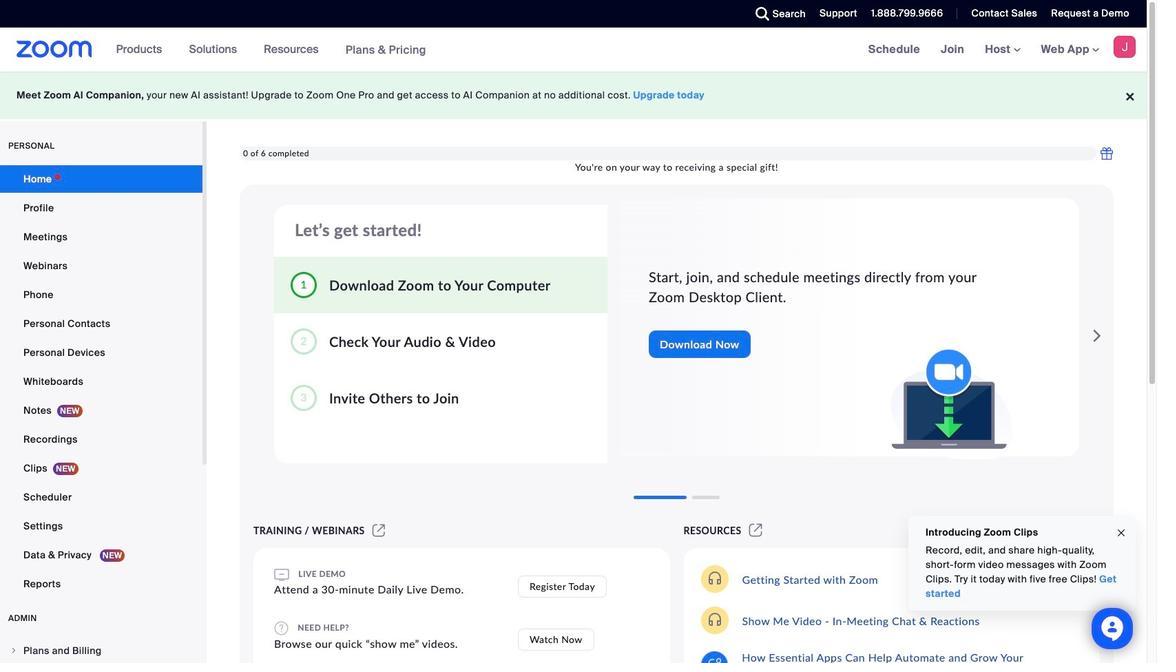 Task type: vqa. For each thing, say whether or not it's contained in the screenshot.
"MENU ITEM"
yes



Task type: describe. For each thing, give the bounding box(es) containing it.
next image
[[1088, 323, 1108, 350]]

window new image
[[371, 525, 387, 537]]

personal menu menu
[[0, 165, 203, 600]]

window new image
[[748, 525, 765, 537]]

close image
[[1117, 526, 1128, 541]]

right image
[[10, 647, 18, 655]]



Task type: locate. For each thing, give the bounding box(es) containing it.
product information navigation
[[106, 28, 437, 72]]

meetings navigation
[[859, 28, 1148, 72]]

banner
[[0, 28, 1148, 72]]

profile picture image
[[1115, 36, 1137, 58]]

footer
[[0, 72, 1148, 119]]

menu item
[[0, 638, 203, 664]]

zoom logo image
[[17, 41, 92, 58]]



